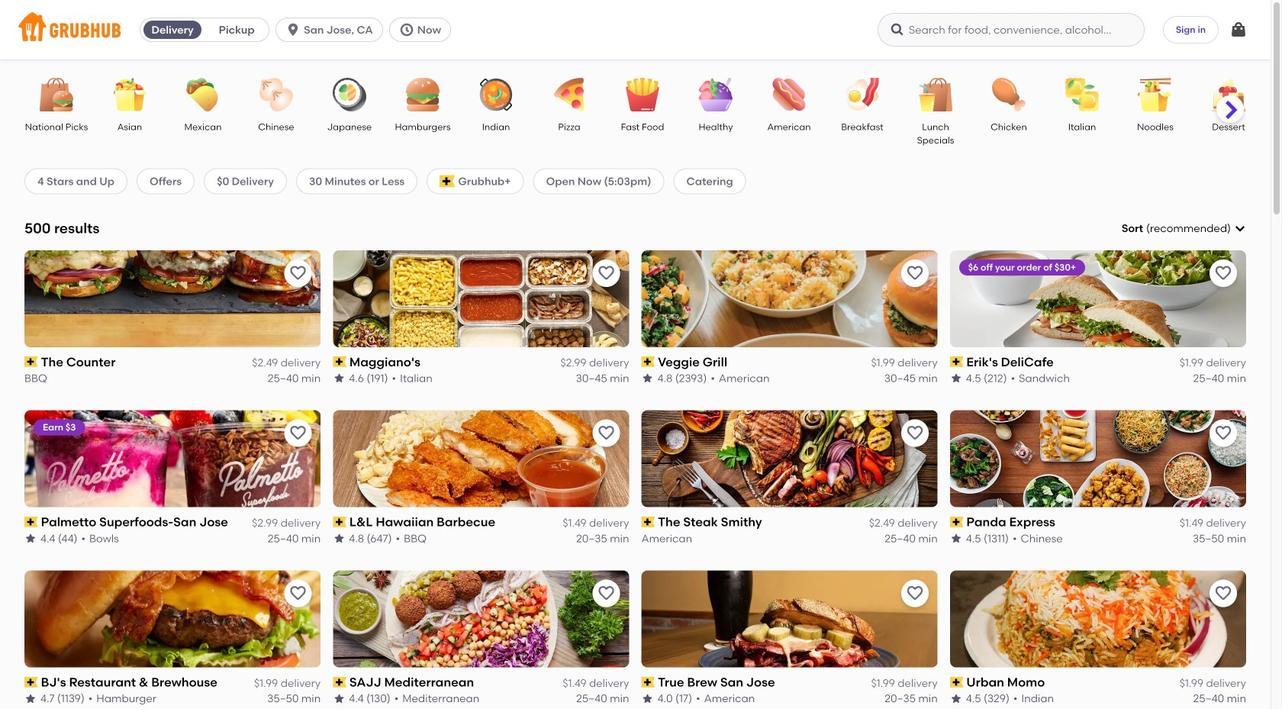 Task type: vqa. For each thing, say whether or not it's contained in the screenshot.
Italian 'image'
yes



Task type: describe. For each thing, give the bounding box(es) containing it.
asian image
[[103, 78, 157, 111]]

grubhub plus flag logo image
[[440, 175, 455, 187]]

subscription pass image for star icon related to panda express logo
[[950, 517, 964, 528]]

healthy image
[[690, 78, 743, 111]]

fast food image
[[616, 78, 670, 111]]

star icon image for bj's restaurant & brewhouse logo
[[24, 693, 37, 705]]

panda express logo image
[[951, 411, 1247, 508]]

the steak smithy logo image
[[642, 411, 938, 508]]

Search for food, convenience, alcohol... search field
[[878, 13, 1145, 47]]

subscription pass image for bj's restaurant & brewhouse logo's star icon
[[24, 677, 38, 688]]

star icon image for erik's delicafe logo
[[950, 372, 963, 384]]

hamburgers image
[[396, 78, 450, 111]]

indian image
[[470, 78, 523, 111]]

1 vertical spatial svg image
[[1235, 222, 1247, 235]]

star icon image for urban momo logo
[[950, 693, 963, 705]]

breakfast image
[[836, 78, 890, 111]]

subscription pass image for sajj mediterranean logo's star icon
[[333, 677, 347, 688]]

star icon image for maggiano's logo
[[333, 372, 345, 384]]

chicken image
[[983, 78, 1036, 111]]

veggie grill logo image
[[642, 250, 938, 347]]

erik's delicafe logo image
[[951, 250, 1247, 347]]

subscription pass image for star icon for urban momo logo
[[950, 677, 964, 688]]

star icon image for panda express logo
[[950, 533, 963, 545]]

subscription pass image for "palmetto superfoods-san jose logo"
[[24, 517, 38, 528]]

star icon image for the true brew san jose logo
[[642, 693, 654, 705]]

sajj mediterranean logo image
[[333, 571, 629, 668]]

mexican image
[[176, 78, 230, 111]]

american image
[[763, 78, 816, 111]]

italian image
[[1056, 78, 1110, 111]]

subscription pass image for the true brew san jose logo
[[642, 677, 655, 688]]

subscription pass image for "l&l hawaiian barbecue logo"'s star icon
[[333, 517, 347, 528]]

0 horizontal spatial svg image
[[286, 22, 301, 37]]



Task type: locate. For each thing, give the bounding box(es) containing it.
2 horizontal spatial svg image
[[1230, 21, 1248, 39]]

svg image
[[399, 22, 414, 37], [1235, 222, 1247, 235]]

maggiano's logo image
[[333, 250, 629, 347]]

0 vertical spatial svg image
[[399, 22, 414, 37]]

svg image
[[1230, 21, 1248, 39], [286, 22, 301, 37], [890, 22, 906, 37]]

lunch specials image
[[909, 78, 963, 111]]

the counter logo image
[[25, 250, 321, 347]]

urban momo logo image
[[951, 571, 1247, 668]]

1 horizontal spatial svg image
[[1235, 222, 1247, 235]]

1 horizontal spatial svg image
[[890, 22, 906, 37]]

subscription pass image
[[642, 357, 655, 367], [950, 357, 964, 367], [333, 517, 347, 528], [950, 517, 964, 528], [24, 677, 38, 688], [333, 677, 347, 688], [950, 677, 964, 688]]

bj's restaurant & brewhouse logo image
[[25, 571, 321, 668]]

star icon image for sajj mediterranean logo
[[333, 693, 345, 705]]

svg image inside main navigation navigation
[[399, 22, 414, 37]]

national picks image
[[30, 78, 83, 111]]

0 horizontal spatial svg image
[[399, 22, 414, 37]]

subscription pass image for star icon associated with veggie grill logo
[[642, 357, 655, 367]]

star icon image for "l&l hawaiian barbecue logo"
[[333, 533, 345, 545]]

true brew san jose logo image
[[642, 571, 938, 668]]

star icon image for veggie grill logo
[[642, 372, 654, 384]]

dessert image
[[1203, 78, 1256, 111]]

pizza image
[[543, 78, 596, 111]]

palmetto superfoods-san jose logo image
[[25, 411, 321, 508]]

noodles image
[[1129, 78, 1183, 111]]

subscription pass image
[[24, 357, 38, 367], [333, 357, 347, 367], [24, 517, 38, 528], [642, 517, 655, 528], [642, 677, 655, 688]]

japanese image
[[323, 78, 376, 111]]

None field
[[1122, 221, 1247, 236]]

subscription pass image for maggiano's logo
[[333, 357, 347, 367]]

star icon image for "palmetto superfoods-san jose logo"
[[24, 533, 37, 545]]

l&l hawaiian barbecue logo image
[[333, 411, 629, 508]]

star icon image
[[333, 372, 345, 384], [642, 372, 654, 384], [950, 372, 963, 384], [24, 533, 37, 545], [333, 533, 345, 545], [950, 533, 963, 545], [24, 693, 37, 705], [333, 693, 345, 705], [642, 693, 654, 705], [950, 693, 963, 705]]

chinese image
[[250, 78, 303, 111]]

subscription pass image for the steak smithy logo
[[642, 517, 655, 528]]

subscription pass image for star icon related to erik's delicafe logo
[[950, 357, 964, 367]]

main navigation navigation
[[0, 0, 1271, 60]]

subscription pass image for the counter logo in the top left of the page
[[24, 357, 38, 367]]



